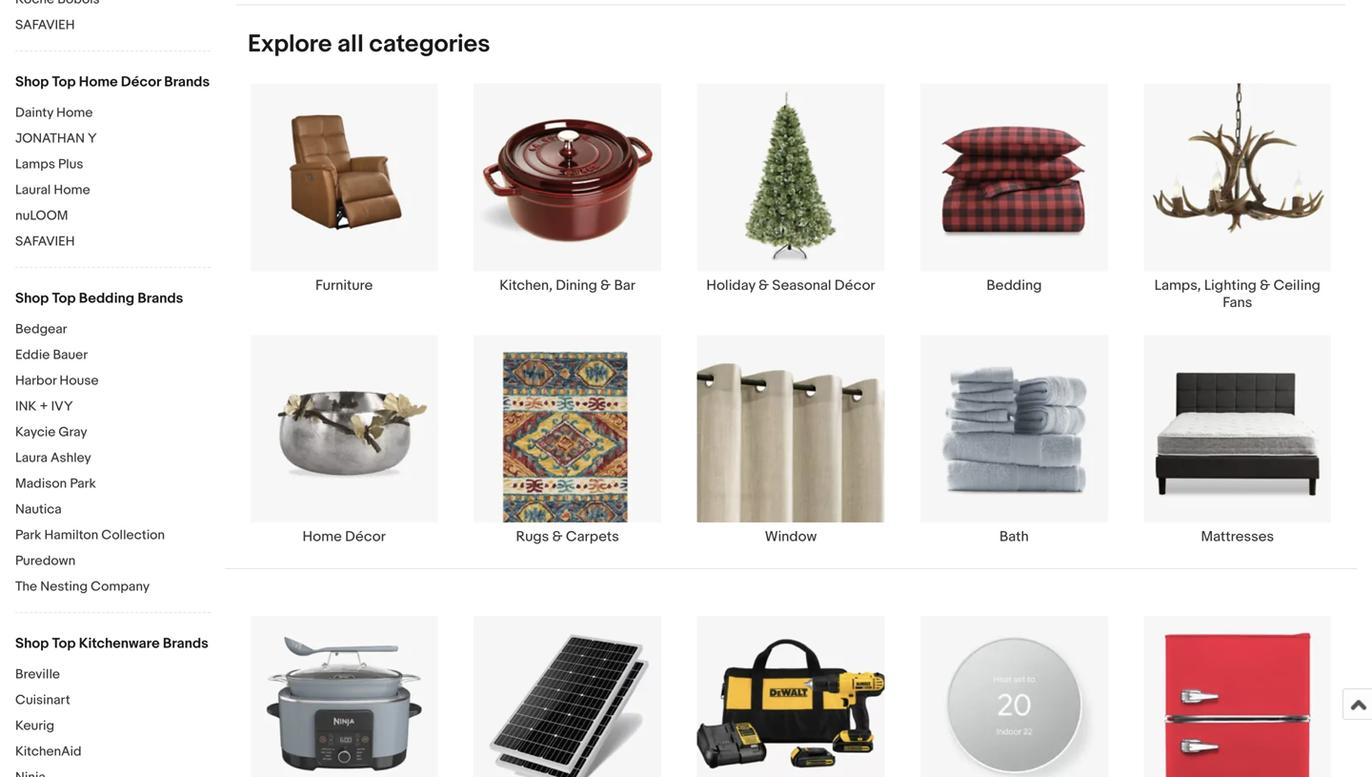 Task type: locate. For each thing, give the bounding box(es) containing it.
safavieh link up shop top home décor brands
[[15, 17, 211, 35]]

fans
[[1223, 294, 1253, 311]]

0 vertical spatial brands
[[164, 73, 210, 91]]

lamps, lighting & ceiling fans
[[1155, 277, 1321, 311]]

gray
[[58, 424, 87, 440]]

window
[[765, 528, 817, 545]]

1 safavieh from the top
[[15, 17, 75, 33]]

the nesting company link
[[15, 579, 211, 597]]

& left bar
[[601, 277, 611, 294]]

&
[[601, 277, 611, 294], [759, 277, 769, 294], [1261, 277, 1271, 294], [553, 528, 563, 545]]

top for home
[[52, 73, 76, 91]]

laural home link
[[15, 182, 211, 200]]

brands up bedgear link
[[138, 290, 183, 307]]

1 vertical spatial safavieh link
[[15, 234, 211, 252]]

the
[[15, 579, 37, 595]]

dining
[[556, 277, 598, 294]]

0 vertical spatial safavieh
[[15, 17, 75, 33]]

kitchenaid link
[[15, 744, 211, 762]]

0 vertical spatial safavieh link
[[15, 17, 211, 35]]

2 vertical spatial top
[[52, 635, 76, 652]]

1 vertical spatial brands
[[138, 290, 183, 307]]

2 top from the top
[[52, 290, 76, 307]]

bath link
[[903, 334, 1127, 545]]

1 vertical spatial shop
[[15, 290, 49, 307]]

nesting
[[40, 579, 88, 595]]

2 vertical spatial shop
[[15, 635, 49, 652]]

0 horizontal spatial décor
[[121, 73, 161, 91]]

kaycie gray link
[[15, 424, 211, 442]]

kitchenware
[[79, 635, 160, 652]]

lamps
[[15, 156, 55, 173]]

lamps plus link
[[15, 156, 211, 174]]

ivy
[[51, 399, 73, 415]]

0 horizontal spatial bedding
[[79, 290, 135, 307]]

shop
[[15, 73, 49, 91], [15, 290, 49, 307], [15, 635, 49, 652]]

seasonal
[[773, 277, 832, 294]]

madison
[[15, 476, 67, 492]]

keurig link
[[15, 718, 211, 736]]

park
[[70, 476, 96, 492], [15, 527, 41, 543]]

top up bedgear
[[52, 290, 76, 307]]

lamps, lighting & ceiling fans link
[[1127, 82, 1350, 311]]

safavieh link
[[15, 17, 211, 35], [15, 234, 211, 252]]

0 vertical spatial park
[[70, 476, 96, 492]]

list
[[225, 82, 1358, 568], [225, 615, 1358, 777]]

bath
[[1000, 528, 1029, 545]]

dainty
[[15, 105, 53, 121]]

1 shop from the top
[[15, 73, 49, 91]]

home décor
[[303, 528, 386, 545]]

1 vertical spatial top
[[52, 290, 76, 307]]

categories
[[369, 29, 490, 59]]

bauer
[[53, 347, 88, 363]]

nautica link
[[15, 501, 211, 520]]

1 horizontal spatial park
[[70, 476, 96, 492]]

brands for shop top kitchenware brands
[[163, 635, 209, 652]]

0 vertical spatial décor
[[121, 73, 161, 91]]

1 vertical spatial list
[[225, 615, 1358, 777]]

top for kitchenware
[[52, 635, 76, 652]]

dainty home link
[[15, 105, 211, 123]]

kitchenaid
[[15, 744, 82, 760]]

top up 'dainty' on the left of the page
[[52, 73, 76, 91]]

shop up bedgear
[[15, 290, 49, 307]]

shop up 'dainty' on the left of the page
[[15, 73, 49, 91]]

shop up breville
[[15, 635, 49, 652]]

brands for shop top bedding brands
[[138, 290, 183, 307]]

holiday
[[707, 277, 756, 294]]

2 shop from the top
[[15, 290, 49, 307]]

jonathan y link
[[15, 131, 211, 149]]

brands
[[164, 73, 210, 91], [138, 290, 183, 307], [163, 635, 209, 652]]

1 top from the top
[[52, 73, 76, 91]]

window link
[[680, 334, 903, 545]]

1 vertical spatial park
[[15, 527, 41, 543]]

1 list from the top
[[225, 82, 1358, 568]]

mattresses
[[1202, 528, 1275, 545]]

house
[[60, 373, 99, 389]]

carpets
[[566, 528, 619, 545]]

lighting
[[1205, 277, 1257, 294]]

park down ashley
[[70, 476, 96, 492]]

shop top kitchenware brands
[[15, 635, 209, 652]]

collection
[[101, 527, 165, 543]]

0 vertical spatial list
[[225, 82, 1358, 568]]

1 horizontal spatial bedding
[[987, 277, 1042, 294]]

3 top from the top
[[52, 635, 76, 652]]

furniture link
[[233, 82, 456, 294]]

home inside home décor link
[[303, 528, 342, 545]]

rugs & carpets
[[516, 528, 619, 545]]

3 shop from the top
[[15, 635, 49, 652]]

home décor link
[[233, 334, 456, 545]]

& right holiday
[[759, 277, 769, 294]]

eddie
[[15, 347, 50, 363]]

harbor
[[15, 373, 57, 389]]

1 vertical spatial décor
[[835, 277, 876, 294]]

hamilton
[[44, 527, 98, 543]]

safavieh down nuloom
[[15, 234, 75, 250]]

puredown link
[[15, 553, 211, 571]]

0 vertical spatial top
[[52, 73, 76, 91]]

& right rugs
[[553, 528, 563, 545]]

0 vertical spatial shop
[[15, 73, 49, 91]]

kitchen, dining & bar link
[[456, 82, 680, 294]]

breville cuisinart keurig kitchenaid
[[15, 666, 82, 760]]

top up breville
[[52, 635, 76, 652]]

bedding
[[987, 277, 1042, 294], [79, 290, 135, 307]]

park down nautica
[[15, 527, 41, 543]]

safavieh link down nuloom link
[[15, 234, 211, 252]]

plus
[[58, 156, 83, 173]]

1 vertical spatial safavieh
[[15, 234, 75, 250]]

brands up dainty home link
[[164, 73, 210, 91]]

décor
[[121, 73, 161, 91], [835, 277, 876, 294], [345, 528, 386, 545]]

bedding link
[[903, 82, 1127, 294]]

& left the ceiling
[[1261, 277, 1271, 294]]

keurig
[[15, 718, 54, 734]]

puredown
[[15, 553, 76, 569]]

home
[[79, 73, 118, 91], [56, 105, 93, 121], [54, 182, 90, 198], [303, 528, 342, 545]]

2 horizontal spatial décor
[[835, 277, 876, 294]]

safavieh
[[15, 17, 75, 33], [15, 234, 75, 250]]

breville link
[[15, 666, 211, 685]]

rugs
[[516, 528, 549, 545]]

1 horizontal spatial décor
[[345, 528, 386, 545]]

bedgear eddie bauer harbor house ink + ivy kaycie gray laura ashley madison park nautica park hamilton collection puredown the nesting company
[[15, 321, 165, 595]]

shop for shop top kitchenware brands
[[15, 635, 49, 652]]

laura ashley link
[[15, 450, 211, 468]]

top
[[52, 73, 76, 91], [52, 290, 76, 307], [52, 635, 76, 652]]

2 safavieh from the top
[[15, 234, 75, 250]]

safavieh up shop top home décor brands
[[15, 17, 75, 33]]

2 vertical spatial brands
[[163, 635, 209, 652]]

brands right kitchenware
[[163, 635, 209, 652]]



Task type: vqa. For each thing, say whether or not it's contained in the screenshot.
Lamps Plus Link
yes



Task type: describe. For each thing, give the bounding box(es) containing it.
safavieh inside dainty home jonathan y lamps plus laural home nuloom safavieh
[[15, 234, 75, 250]]

mattresses link
[[1127, 334, 1350, 545]]

all
[[338, 29, 364, 59]]

& inside lamps, lighting & ceiling fans
[[1261, 277, 1271, 294]]

ceiling
[[1274, 277, 1321, 294]]

y
[[88, 131, 97, 147]]

2 list from the top
[[225, 615, 1358, 777]]

bedgear
[[15, 321, 67, 338]]

eddie bauer link
[[15, 347, 211, 365]]

0 horizontal spatial park
[[15, 527, 41, 543]]

jonathan
[[15, 131, 85, 147]]

company
[[91, 579, 150, 595]]

kitchen,
[[500, 277, 553, 294]]

bedding inside list
[[987, 277, 1042, 294]]

1 safavieh link from the top
[[15, 17, 211, 35]]

bedgear link
[[15, 321, 211, 339]]

lamps,
[[1155, 277, 1202, 294]]

2 safavieh link from the top
[[15, 234, 211, 252]]

top for bedding
[[52, 290, 76, 307]]

shop for shop top bedding brands
[[15, 290, 49, 307]]

shop top bedding brands
[[15, 290, 183, 307]]

ink
[[15, 399, 37, 415]]

rugs & carpets link
[[456, 334, 680, 545]]

nuloom link
[[15, 208, 211, 226]]

+
[[40, 399, 48, 415]]

list containing furniture
[[225, 82, 1358, 568]]

nautica
[[15, 501, 62, 518]]

décor for seasonal
[[835, 277, 876, 294]]

breville
[[15, 666, 60, 683]]

nuloom
[[15, 208, 68, 224]]

shop top home décor brands
[[15, 73, 210, 91]]

dainty home jonathan y lamps plus laural home nuloom safavieh
[[15, 105, 97, 250]]

cuisinart link
[[15, 692, 211, 710]]

shop for shop top home décor brands
[[15, 73, 49, 91]]

ashley
[[51, 450, 91, 466]]

harbor house link
[[15, 373, 211, 391]]

laural
[[15, 182, 51, 198]]

explore all categories
[[248, 29, 490, 59]]

2 vertical spatial décor
[[345, 528, 386, 545]]

holiday & seasonal décor link
[[680, 82, 903, 294]]

kitchen, dining & bar
[[500, 277, 636, 294]]

explore
[[248, 29, 332, 59]]

kaycie
[[15, 424, 56, 440]]

& inside "link"
[[553, 528, 563, 545]]

madison park link
[[15, 476, 211, 494]]

cuisinart
[[15, 692, 70, 708]]

ink + ivy link
[[15, 399, 211, 417]]

park hamilton collection link
[[15, 527, 211, 545]]

bar
[[614, 277, 636, 294]]

holiday & seasonal décor
[[707, 277, 876, 294]]

laura
[[15, 450, 48, 466]]

furniture
[[316, 277, 373, 294]]

décor for home
[[121, 73, 161, 91]]



